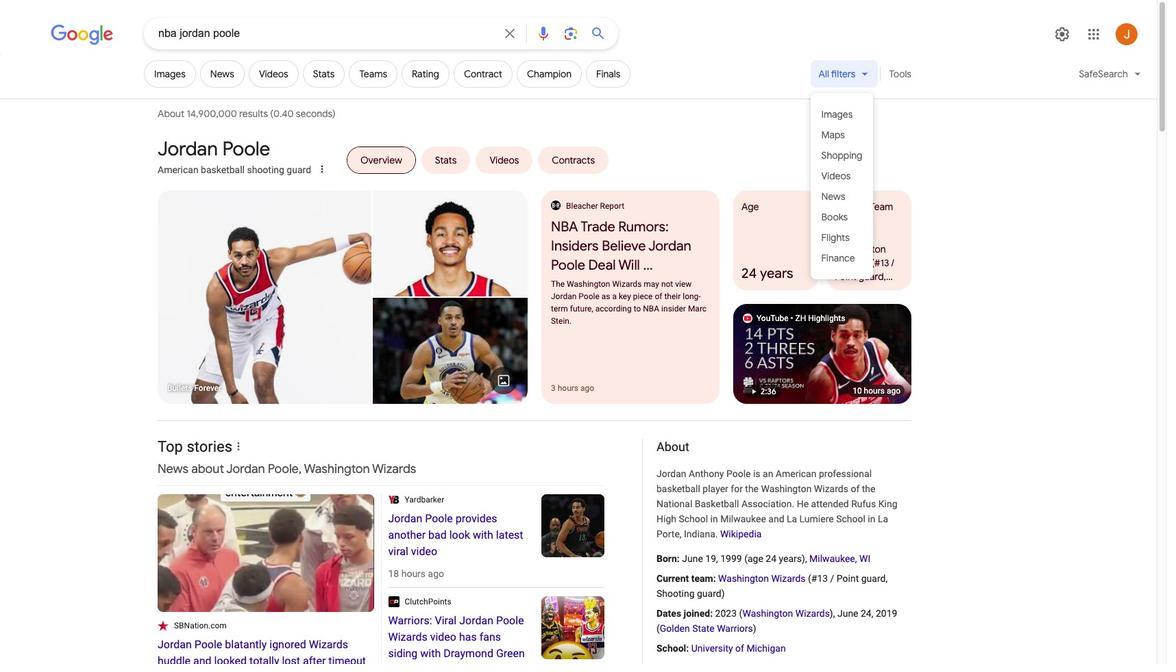Task type: vqa. For each thing, say whether or not it's contained in the screenshot.
the "Airlines" popup button
no



Task type: describe. For each thing, give the bounding box(es) containing it.
team for current team :
[[691, 573, 713, 584]]

king
[[878, 499, 897, 510]]

/ inside (#13 / point guard, shooting guard)
[[830, 573, 834, 584]]

insiders
[[551, 238, 599, 255]]

safesearch
[[1079, 68, 1128, 80]]

with inside 'warriors: viral jordan poole wizards video has fans siding with draymond  green'
[[420, 648, 441, 661]]

search by voice image
[[535, 25, 552, 42]]

nba trade rumors: insiders believe jordan poole deal will ... the washington wizards may not view jordan poole as a key piece of their long- term future, according to nba insider marc stein.
[[551, 219, 707, 326]]

1999
[[720, 553, 742, 564]]

the
[[551, 280, 565, 289]]

shooting inside (#13 / point guard, shooting guard)
[[657, 589, 695, 600]]

born : june 19, 1999 (age 24 years), milwaukee, wi
[[657, 553, 871, 564]]

point inside washington wizards (#13 / point guard, shooting guard)
[[835, 271, 856, 283]]

poole,
[[268, 462, 302, 478]]

finance
[[821, 252, 855, 264]]

1 the from the left
[[745, 484, 759, 495]]

shooting inside washington wizards (#13 / point guard, shooting guard)
[[835, 284, 874, 297]]

jordan anthony poole is an american professional basketball player for the washington wizards of the national basketball association. he attended rufus king high school in milwaukee and la lumiere school in la porte, indiana.
[[657, 469, 897, 540]]

add teams element
[[359, 68, 387, 80]]

hours for 3
[[558, 384, 578, 393]]

: up the current team :
[[677, 553, 680, 564]]

milwaukee
[[720, 514, 766, 525]]

( inside ), june 24, 2019 (
[[657, 624, 660, 635]]

bleacher report
[[566, 201, 624, 211]]

lumiere
[[800, 514, 834, 525]]

green
[[496, 648, 525, 661]]

american inside jordan anthony poole is an american professional basketball player for the washington wizards of the national basketball association. he attended rufus king high school in milwaukee and la lumiere school in la porte, indiana.
[[776, 469, 817, 480]]

lost
[[282, 655, 300, 665]]

results
[[239, 108, 268, 120]]

2023
[[715, 609, 737, 619]]

guard
[[287, 164, 311, 175]]

poole down the insiders
[[551, 257, 585, 274]]

wi
[[859, 553, 871, 564]]

jordan down 14,900,000
[[158, 137, 218, 162]]

ago for 3 hours ago
[[580, 384, 594, 393]]

1 la from the left
[[787, 514, 797, 525]]

their
[[664, 292, 681, 302]]

washington inside nba trade rumors: insiders believe jordan poole deal will ... the washington wizards may not view jordan poole as a key piece of their long- term future, according to nba insider marc stein.
[[567, 280, 610, 289]]

all filters
[[819, 68, 856, 80]]

(#13 inside washington wizards (#13 / point guard, shooting guard)
[[871, 257, 889, 269]]

timeout
[[328, 655, 366, 665]]

view
[[675, 280, 692, 289]]

1 vertical spatial videos link
[[810, 166, 873, 186]]

Search search field
[[158, 26, 493, 43]]

looked
[[214, 655, 247, 665]]

)
[[753, 624, 756, 635]]

player
[[703, 484, 728, 495]]

teams
[[359, 68, 387, 80]]

bullets
[[167, 384, 192, 393]]

about for about 14,900,000 results (0.40 seconds)
[[158, 108, 184, 120]]

1 tab from the left
[[347, 147, 416, 174]]

guard) inside washington wizards (#13 / point guard, shooting guard)
[[835, 298, 863, 310]]

fans
[[479, 631, 501, 644]]

1 vertical spatial nba
[[643, 304, 659, 314]]

michigan
[[747, 644, 786, 655]]

jordan inside 'warriors: viral jordan poole wizards video has fans siding with draymond  green'
[[459, 615, 493, 628]]

golden state warriors link
[[660, 624, 753, 635]]

contract
[[464, 68, 502, 80]]

guard) inside (#13 / point guard, shooting guard)
[[697, 589, 725, 600]]

ago for 10 hours ago
[[887, 387, 901, 396]]

first look at jordan poole as a washington wizard image
[[158, 191, 371, 404]]

jordan up ...
[[648, 238, 691, 255]]

24 years
[[742, 265, 793, 282]]

ago for 18 hours ago
[[428, 569, 444, 580]]

menu containing images
[[810, 93, 873, 280]]

warriors: viral jordan poole wizards video has fans siding with draymond  green
[[388, 615, 525, 661]]

safesearch button
[[1071, 60, 1149, 94]]

top stories
[[158, 439, 232, 456]]

shopping link
[[810, 145, 873, 166]]

0 vertical spatial (
[[739, 609, 743, 619]]

rating
[[412, 68, 439, 80]]

point inside (#13 / point guard, shooting guard)
[[837, 573, 859, 584]]

finance link
[[810, 248, 873, 269]]

born
[[657, 553, 677, 564]]

jordan inside jordan anthony poole is an american professional basketball player for the washington wizards of the national basketball association. he attended rufus king high school in milwaukee and la lumiere school in la porte, indiana.
[[657, 469, 686, 480]]

washington wizards
[[718, 573, 806, 584]]

add finals element
[[596, 68, 620, 80]]

with inside jordan poole provides another bad look with latest viral video
[[473, 529, 493, 542]]

jordan poole - washington wizards shooting guard - espn image
[[373, 191, 528, 297]]

0 vertical spatial washington wizards link
[[718, 573, 806, 584]]

bleacher
[[566, 201, 598, 211]]

he
[[797, 499, 809, 510]]

3 hours ago
[[551, 384, 594, 393]]

(0.40
[[270, 108, 294, 120]]

university
[[691, 644, 733, 655]]

hours for 10
[[864, 387, 885, 396]]

viral
[[388, 546, 408, 559]]

news for the bottom news link
[[821, 190, 845, 203]]

jordan inside jordan poole blatantly ignored wizards huddle and looked totally lost after  timeout
[[158, 639, 192, 652]]

basketball
[[695, 499, 739, 510]]

ignored
[[270, 639, 306, 652]]

washington inside washington wizards (#13 / point guard, shooting guard)
[[835, 243, 886, 256]]

2 la from the left
[[878, 514, 888, 525]]

is
[[753, 469, 760, 480]]

will
[[618, 257, 640, 274]]

(#13 inside (#13 / point guard, shooting guard)
[[808, 573, 828, 584]]

0 vertical spatial news link
[[200, 60, 245, 88]]

school down rufus
[[836, 514, 865, 525]]

professional
[[819, 469, 872, 480]]

warriors:
[[388, 615, 432, 628]]

guard, inside (#13 / point guard, shooting guard)
[[861, 573, 888, 584]]

about for about
[[657, 440, 689, 454]]

viral
[[435, 615, 457, 628]]

•
[[791, 314, 793, 323]]

poole inside 'warriors: viral jordan poole wizards video has fans siding with draymond  green'
[[496, 615, 524, 628]]

state
[[692, 624, 715, 635]]

jordan poole
[[158, 137, 270, 162]]

piece
[[633, 292, 653, 302]]

shopping
[[821, 149, 862, 161]]

joined
[[684, 609, 710, 619]]

warriors
[[717, 624, 753, 635]]

as
[[602, 292, 610, 302]]

draymond
[[444, 648, 493, 661]]

1 horizontal spatial of
[[735, 644, 744, 655]]

key
[[619, 292, 631, 302]]

: down golden on the bottom
[[686, 644, 689, 655]]

1 vertical spatial washington wizards link
[[743, 609, 830, 619]]

for
[[731, 484, 743, 495]]

0 vertical spatial basketball
[[201, 164, 245, 175]]

an
[[763, 469, 773, 480]]

0 horizontal spatial videos link
[[249, 60, 299, 88]]

wizards inside 'warriors: viral jordan poole wizards video has fans siding with draymond  green'
[[388, 631, 427, 644]]

look
[[449, 529, 470, 542]]

school down golden on the bottom
[[657, 644, 686, 655]]

huddle
[[158, 655, 191, 665]]

finals
[[596, 68, 620, 80]]

tools
[[889, 68, 911, 80]]

hours for 18
[[401, 569, 426, 580]]

finals link
[[586, 60, 631, 88]]

attended
[[811, 499, 849, 510]]

current team
[[835, 201, 893, 213]]

stein.
[[551, 317, 572, 326]]

youtube
[[757, 314, 789, 323]]

poole up 'american basketball shooting guard'
[[222, 137, 270, 162]]

),
[[830, 609, 835, 619]]

poole inside jordan anthony poole is an american professional basketball player for the washington wizards of the national basketball association. he attended rufus king high school in milwaukee and la lumiere school in la porte, indiana.
[[726, 469, 751, 480]]

champion
[[527, 68, 572, 80]]

golden state warriors )
[[660, 624, 756, 635]]

0 vertical spatial june
[[682, 553, 703, 564]]



Task type: locate. For each thing, give the bounding box(es) containing it.
video inside jordan poole provides another bad look with latest viral video
[[411, 546, 437, 559]]

wikipedia link
[[720, 529, 762, 540]]

1 vertical spatial basketball
[[657, 484, 700, 495]]

wizards down flights link
[[835, 257, 869, 269]]

national
[[657, 499, 692, 510]]

10 hours ago
[[853, 387, 901, 396]]

wizards inside jordan anthony poole is an american professional basketball player for the washington wizards of the national basketball association. he attended rufus king high school in milwaukee and la lumiere school in la porte, indiana.
[[814, 484, 848, 495]]

0 vertical spatial guard,
[[859, 271, 886, 283]]

2 the from the left
[[862, 484, 875, 495]]

0 horizontal spatial guard)
[[697, 589, 725, 600]]

jordan up another at the bottom left
[[388, 513, 422, 526]]

bad
[[428, 529, 447, 542]]

1 vertical spatial point
[[837, 573, 859, 584]]

18
[[388, 569, 399, 580]]

the
[[745, 484, 759, 495], [862, 484, 875, 495]]

wizards down the 24 years),
[[771, 573, 806, 584]]

washington wizards link down born : june 19, 1999 (age 24 years), milwaukee, wi
[[718, 573, 806, 584]]

1 vertical spatial images
[[821, 108, 853, 120]]

1 vertical spatial images link
[[810, 104, 873, 125]]

1 horizontal spatial (
[[739, 609, 743, 619]]

american right an
[[776, 469, 817, 480]]

0 vertical spatial about
[[158, 108, 184, 120]]

videos up the (0.40
[[259, 68, 288, 80]]

ago right 10
[[887, 387, 901, 396]]

of inside jordan anthony poole is an american professional basketball player for the washington wizards of the national basketball association. he attended rufus king high school in milwaukee and la lumiere school in la porte, indiana.
[[851, 484, 860, 495]]

0 horizontal spatial nba
[[551, 219, 578, 236]]

2 horizontal spatial news
[[821, 190, 845, 203]]

1 horizontal spatial with
[[473, 529, 493, 542]]

point down milwaukee, wi link
[[837, 573, 859, 584]]

0 vertical spatial nba
[[551, 219, 578, 236]]

shooting down finance "link"
[[835, 284, 874, 297]]

0 horizontal spatial /
[[830, 573, 834, 584]]

a
[[612, 292, 617, 302]]

point down finance "link"
[[835, 271, 856, 283]]

0 horizontal spatial news link
[[200, 60, 245, 88]]

1 horizontal spatial and
[[768, 514, 784, 525]]

google image
[[51, 25, 114, 45]]

poole down sbnation.com
[[194, 639, 222, 652]]

menu
[[810, 93, 873, 280]]

with down provides
[[473, 529, 493, 542]]

videos
[[259, 68, 288, 80], [821, 170, 851, 182]]

washington wizards link down (#13 / point guard, shooting guard) on the right bottom
[[743, 609, 830, 619]]

about inside heading
[[657, 440, 689, 454]]

1 vertical spatial team
[[691, 573, 713, 584]]

la
[[787, 514, 797, 525], [878, 514, 888, 525]]

sbnation.com
[[174, 622, 227, 631]]

1 horizontal spatial la
[[878, 514, 888, 525]]

0 vertical spatial videos
[[259, 68, 288, 80]]

images link up maps
[[810, 104, 873, 125]]

( down dates
[[657, 624, 660, 635]]

hours right 3
[[558, 384, 578, 393]]

0 vertical spatial /
[[891, 257, 894, 269]]

0 horizontal spatial current
[[657, 573, 689, 584]]

current up flights link
[[835, 201, 868, 213]]

and left looked
[[193, 655, 211, 665]]

jordan poole heading
[[158, 137, 270, 162]]

1 in from the left
[[710, 514, 718, 525]]

all filters button
[[810, 60, 878, 93]]

another
[[388, 529, 426, 542]]

1 horizontal spatial the
[[862, 484, 875, 495]]

1 horizontal spatial about
[[657, 440, 689, 454]]

ago right 3
[[580, 384, 594, 393]]

top stories heading
[[158, 439, 604, 457]]

filters
[[831, 68, 856, 80]]

forever
[[194, 384, 221, 393]]

2 in from the left
[[868, 514, 875, 525]]

1 vertical spatial and
[[193, 655, 211, 665]]

tab list
[[158, 137, 911, 178]]

0 vertical spatial images link
[[144, 60, 196, 88]]

0 horizontal spatial and
[[193, 655, 211, 665]]

1 horizontal spatial images
[[821, 108, 853, 120]]

video inside 'warriors: viral jordan poole wizards video has fans siding with draymond  green'
[[430, 631, 456, 644]]

0 horizontal spatial about
[[158, 108, 184, 120]]

2 vertical spatial news
[[158, 462, 188, 478]]

poole up fans
[[496, 615, 524, 628]]

wizards inside nba trade rumors: insiders believe jordan poole deal will ... the washington wizards may not view jordan poole as a key piece of their long- term future, according to nba insider marc stein.
[[612, 280, 642, 289]]

0 horizontal spatial the
[[745, 484, 759, 495]]

and inside jordan poole blatantly ignored wizards huddle and looked totally lost after  timeout
[[193, 655, 211, 665]]

1 horizontal spatial current
[[835, 201, 868, 213]]

seconds)
[[296, 108, 336, 120]]

images link for maps
[[810, 104, 873, 125]]

0 horizontal spatial basketball
[[201, 164, 245, 175]]

wizards inside washington wizards (#13 / point guard, shooting guard)
[[835, 257, 869, 269]]

wizards up after
[[309, 639, 348, 652]]

marc
[[688, 304, 707, 314]]

golden
[[660, 624, 690, 635]]

add rating element
[[412, 68, 439, 80]]

0 vertical spatial (#13
[[871, 257, 889, 269]]

0 vertical spatial videos link
[[249, 60, 299, 88]]

1 horizontal spatial (#13
[[871, 257, 889, 269]]

about heading
[[657, 439, 911, 456]]

news
[[210, 68, 234, 80], [821, 190, 845, 203], [158, 462, 188, 478]]

american down jordan poole
[[158, 164, 198, 175]]

0 vertical spatial news
[[210, 68, 234, 80]]

team right books
[[870, 201, 893, 213]]

2 vertical spatial of
[[735, 644, 744, 655]]

wikipedia
[[720, 529, 762, 540]]

guard, down finance "link"
[[859, 271, 886, 283]]

videos link down shopping
[[810, 166, 873, 186]]

maps
[[821, 129, 845, 141]]

team down 19,
[[691, 573, 713, 584]]

1 horizontal spatial shooting
[[835, 284, 874, 297]]

4 tab from the left
[[538, 147, 609, 174]]

yardbarker
[[405, 496, 444, 505]]

american basketball shooting guard
[[158, 164, 311, 175]]

june right ),
[[837, 609, 858, 619]]

warriors' jordan poole singled out in nba's new enforcement ... image
[[373, 298, 528, 404]]

None search field
[[0, 17, 618, 49]]

0 vertical spatial of
[[655, 292, 662, 302]]

1 horizontal spatial june
[[837, 609, 858, 619]]

wizards down the top stories heading
[[372, 462, 416, 478]]

and down association. on the bottom right
[[768, 514, 784, 525]]

19,
[[705, 553, 718, 564]]

2019
[[876, 609, 897, 619]]

0 horizontal spatial of
[[655, 292, 662, 302]]

18 hours ago
[[388, 569, 444, 580]]

of inside nba trade rumors: insiders believe jordan poole deal will ... the washington wizards may not view jordan poole as a key piece of their long- term future, according to nba insider marc stein.
[[655, 292, 662, 302]]

news link
[[200, 60, 245, 88], [810, 186, 873, 207]]

(#13 / point guard, shooting guard)
[[657, 573, 888, 600]]

dates
[[657, 609, 681, 619]]

1 horizontal spatial in
[[868, 514, 875, 525]]

1 vertical spatial (#13
[[808, 573, 828, 584]]

june left 19,
[[682, 553, 703, 564]]

24 years),
[[766, 553, 807, 564]]

hours
[[558, 384, 578, 393], [864, 387, 885, 396], [401, 569, 426, 580]]

1 vertical spatial about
[[657, 440, 689, 454]]

(#13 right finance
[[871, 257, 889, 269]]

1 horizontal spatial basketball
[[657, 484, 700, 495]]

1 horizontal spatial /
[[891, 257, 894, 269]]

team
[[870, 201, 893, 213], [691, 573, 713, 584]]

2 horizontal spatial hours
[[864, 387, 885, 396]]

deal
[[588, 257, 616, 274]]

top
[[158, 439, 183, 456]]

1 vertical spatial with
[[420, 648, 441, 661]]

1 vertical spatial video
[[430, 631, 456, 644]]

news link up 14,900,000
[[200, 60, 245, 88]]

dates joined :
[[657, 609, 713, 619]]

books
[[821, 211, 848, 223]]

0 horizontal spatial la
[[787, 514, 797, 525]]

association.
[[742, 499, 794, 510]]

basketball inside jordan anthony poole is an american professional basketball player for the washington wizards of the national basketball association. he attended rufus king high school in milwaukee and la lumiere school in la porte, indiana.
[[657, 484, 700, 495]]

0 vertical spatial video
[[411, 546, 437, 559]]

wizards up attended
[[814, 484, 848, 495]]

2 horizontal spatial of
[[851, 484, 860, 495]]

stories
[[187, 439, 232, 456]]

(age
[[744, 553, 763, 564]]

images link
[[144, 60, 196, 88], [810, 104, 873, 125]]

0 horizontal spatial images
[[154, 68, 186, 80]]

rumors:
[[618, 219, 669, 236]]

...
[[643, 257, 653, 274]]

1 vertical spatial (
[[657, 624, 660, 635]]

1 horizontal spatial videos
[[821, 170, 851, 182]]

: left the 2023
[[710, 609, 713, 619]]

point
[[835, 271, 856, 283], [837, 573, 859, 584]]

basketball
[[201, 164, 245, 175], [657, 484, 700, 495]]

0 vertical spatial with
[[473, 529, 493, 542]]

stats link
[[303, 60, 345, 88]]

jordan up "term"
[[551, 292, 577, 302]]

with right "siding"
[[420, 648, 441, 661]]

videos for videos link to the bottom
[[821, 170, 851, 182]]

believe
[[602, 238, 646, 255]]

1 vertical spatial news link
[[810, 186, 873, 207]]

0 horizontal spatial images link
[[144, 60, 196, 88]]

shooting down the current team :
[[657, 589, 695, 600]]

wizards inside jordan poole blatantly ignored wizards huddle and looked totally lost after  timeout
[[309, 639, 348, 652]]

poole up bad
[[425, 513, 453, 526]]

video down viral
[[430, 631, 456, 644]]

1 horizontal spatial nba
[[643, 304, 659, 314]]

long-
[[683, 292, 701, 302]]

news for news link to the top
[[210, 68, 234, 80]]

1 horizontal spatial images link
[[810, 104, 873, 125]]

0 vertical spatial images
[[154, 68, 186, 80]]

1 vertical spatial guard,
[[861, 573, 888, 584]]

jordan up the national
[[657, 469, 686, 480]]

1 horizontal spatial videos link
[[810, 166, 873, 186]]

add champion element
[[527, 68, 572, 80]]

university of michigan link
[[691, 644, 786, 655]]

tab
[[347, 147, 416, 174], [421, 147, 470, 174], [476, 147, 533, 174], [538, 147, 609, 174]]

0 horizontal spatial news
[[158, 462, 188, 478]]

contract link
[[454, 60, 513, 88]]

jordan poole blatantly ignored wizards huddle and looked totally lost after  timeout heading
[[158, 638, 374, 665]]

about left 14,900,000
[[158, 108, 184, 120]]

the up rufus
[[862, 484, 875, 495]]

1 horizontal spatial team
[[870, 201, 893, 213]]

2 tab from the left
[[421, 147, 470, 174]]

guard,
[[859, 271, 886, 283], [861, 573, 888, 584]]

jordan inside jordan poole provides another bad look with latest viral video
[[388, 513, 422, 526]]

1 horizontal spatial hours
[[558, 384, 578, 393]]

images for maps
[[821, 108, 853, 120]]

guard, down wi on the bottom right of the page
[[861, 573, 888, 584]]

video down bad
[[411, 546, 437, 559]]

current for current team :
[[657, 573, 689, 584]]

hours right the 18 at left
[[401, 569, 426, 580]]

jordan poole provides another bad look with latest viral video heading
[[388, 511, 528, 561]]

favicon for website that hosts the video image
[[744, 315, 752, 323]]

nba up the insiders
[[551, 219, 578, 236]]

school up indiana.
[[679, 514, 708, 525]]

( right the 2023
[[739, 609, 743, 619]]

add stats element
[[313, 68, 335, 80]]

news link up books
[[810, 186, 873, 207]]

shooting
[[247, 164, 284, 175]]

jordan up has
[[459, 615, 493, 628]]

poole inside jordan poole blatantly ignored wizards huddle and looked totally lost after  timeout
[[194, 639, 222, 652]]

1 vertical spatial /
[[830, 573, 834, 584]]

siding
[[388, 648, 418, 661]]

basketball up the national
[[657, 484, 700, 495]]

rufus
[[851, 499, 876, 510]]

jordan poole blatantly ignored wizards huddle and looked totally lost after  timeout
[[158, 639, 366, 665]]

rating link
[[402, 60, 450, 88]]

more options element
[[315, 162, 329, 176]]

news up 14,900,000
[[210, 68, 234, 80]]

1 horizontal spatial guard)
[[835, 298, 863, 310]]

age
[[742, 201, 759, 213]]

according
[[595, 304, 632, 314]]

la down king
[[878, 514, 888, 525]]

in down rufus
[[868, 514, 875, 525]]

washington inside jordan anthony poole is an american professional basketball player for the washington wizards of the national basketball association. he attended rufus king high school in milwaukee and la lumiere school in la porte, indiana.
[[761, 484, 812, 495]]

warriors: viral jordan poole wizards video has fans siding with draymond  green heading
[[388, 614, 528, 663]]

poole up for
[[726, 469, 751, 480]]

0 vertical spatial shooting
[[835, 284, 874, 297]]

0 horizontal spatial team
[[691, 573, 713, 584]]

images for news
[[154, 68, 186, 80]]

/ inside washington wizards (#13 / point guard, shooting guard)
[[891, 257, 894, 269]]

videos down shopping link
[[821, 170, 851, 182]]

news up books
[[821, 190, 845, 203]]

nba right 'to'
[[643, 304, 659, 314]]

more options image
[[317, 164, 328, 175]]

0 horizontal spatial in
[[710, 514, 718, 525]]

wizards down warriors:
[[388, 631, 427, 644]]

june inside ), june 24, 2019 (
[[837, 609, 858, 619]]

current down born
[[657, 573, 689, 584]]

indiana.
[[684, 529, 718, 540]]

clutchpoints
[[405, 598, 451, 607]]

ago
[[580, 384, 594, 393], [887, 387, 901, 396], [428, 569, 444, 580]]

of up rufus
[[851, 484, 860, 495]]

images
[[154, 68, 186, 80], [821, 108, 853, 120]]

current
[[835, 201, 868, 213], [657, 573, 689, 584]]

0 horizontal spatial (#13
[[808, 573, 828, 584]]

guard) up highlights
[[835, 298, 863, 310]]

books link
[[810, 207, 873, 228]]

not
[[661, 280, 673, 289]]

videos link up the (0.40
[[249, 60, 299, 88]]

(#13 down milwaukee,
[[808, 573, 828, 584]]

team for current team
[[870, 201, 893, 213]]

current for current team
[[835, 201, 868, 213]]

1 vertical spatial news
[[821, 190, 845, 203]]

of down warriors
[[735, 644, 744, 655]]

0 horizontal spatial with
[[420, 648, 441, 661]]

to
[[634, 304, 641, 314]]

search by image image
[[563, 25, 579, 42]]

guard, inside washington wizards (#13 / point guard, shooting guard)
[[859, 271, 886, 283]]

0 vertical spatial guard)
[[835, 298, 863, 310]]

1 vertical spatial guard)
[[697, 589, 725, 600]]

bullets forever
[[167, 384, 221, 393]]

ago up clutchpoints
[[428, 569, 444, 580]]

2 horizontal spatial ago
[[887, 387, 901, 396]]

la down he
[[787, 514, 797, 525]]

1 vertical spatial american
[[776, 469, 817, 480]]

hours right 10
[[864, 387, 885, 396]]

0 horizontal spatial hours
[[401, 569, 426, 580]]

guard) up joined
[[697, 589, 725, 600]]

school : university of michigan
[[657, 644, 786, 655]]

and inside jordan anthony poole is an american professional basketball player for the washington wizards of the national basketball association. he attended rufus king high school in milwaukee and la lumiere school in la porte, indiana.
[[768, 514, 784, 525]]

1 horizontal spatial news
[[210, 68, 234, 80]]

jordan right about
[[226, 462, 265, 478]]

basketball down jordan poole "heading"
[[201, 164, 245, 175]]

0 horizontal spatial ago
[[428, 569, 444, 580]]

wizards down (#13 / point guard, shooting guard) on the right bottom
[[796, 609, 830, 619]]

1 horizontal spatial news link
[[810, 186, 873, 207]]

porte,
[[657, 529, 682, 540]]

2023 ( washington wizards
[[715, 609, 830, 619]]

news down 'top'
[[158, 462, 188, 478]]

about up anthony
[[657, 440, 689, 454]]

news about jordan poole, washington wizards
[[158, 462, 416, 478]]

0 vertical spatial and
[[768, 514, 784, 525]]

0 horizontal spatial american
[[158, 164, 198, 175]]

insider
[[661, 304, 686, 314]]

3 tab from the left
[[476, 147, 533, 174]]

flights link
[[810, 228, 873, 248]]

/ down milwaukee,
[[830, 573, 834, 584]]

0 vertical spatial team
[[870, 201, 893, 213]]

guard)
[[835, 298, 863, 310], [697, 589, 725, 600]]

poole inside jordan poole provides another bad look with latest viral video
[[425, 513, 453, 526]]

3
[[551, 384, 556, 393]]

current team :
[[657, 573, 716, 584]]

(
[[739, 609, 743, 619], [657, 624, 660, 635]]

the right for
[[745, 484, 759, 495]]

0 horizontal spatial (
[[657, 624, 660, 635]]

/ right finance "link"
[[891, 257, 894, 269]]

0 horizontal spatial videos
[[259, 68, 288, 80]]

totally
[[250, 655, 279, 665]]

add contract element
[[464, 68, 502, 80]]

1 vertical spatial videos
[[821, 170, 851, 182]]

jordan up huddle
[[158, 639, 192, 652]]

videos for the left videos link
[[259, 68, 288, 80]]

in down basketball
[[710, 514, 718, 525]]

: down 19,
[[713, 573, 716, 584]]

images link up 14,900,000
[[144, 60, 196, 88]]

poole up future,
[[579, 292, 600, 302]]

wizards up key
[[612, 280, 642, 289]]

of left their
[[655, 292, 662, 302]]

high
[[657, 514, 676, 525]]

0 horizontal spatial shooting
[[657, 589, 695, 600]]

0 horizontal spatial june
[[682, 553, 703, 564]]

images link for news
[[144, 60, 196, 88]]

0 vertical spatial current
[[835, 201, 868, 213]]

1 vertical spatial current
[[657, 573, 689, 584]]



